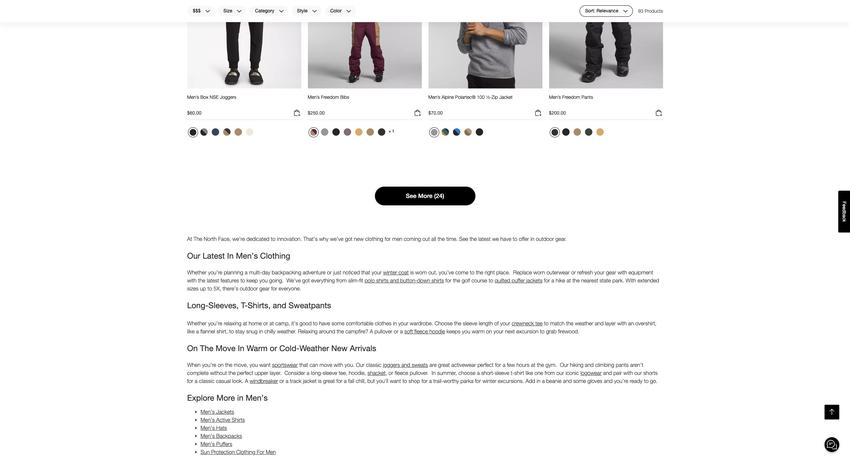 Task type: vqa. For each thing, say whether or not it's contained in the screenshot.
Archival revival. banner
no



Task type: locate. For each thing, give the bounding box(es) containing it.
clothing inside men's jackets men's active shirts men's hats men's backpacks men's puffers sun protection clothing for men
[[236, 449, 255, 455]]

1 horizontal spatial almond butter radio
[[365, 127, 376, 137]]

a inside the to match the weather and layer with an overshirt, like a flannel shirt, to stay snug in chilly weather. relaxing around the campfire? a pullover or a
[[370, 328, 373, 334]]

1 horizontal spatial that
[[361, 269, 370, 275]]

and down climbing
[[603, 370, 612, 376]]

is
[[410, 269, 414, 275], [318, 378, 322, 384]]

0 horizontal spatial fleece
[[395, 370, 408, 376]]

1 horizontal spatial is
[[410, 269, 414, 275]]

men's freedom pants image
[[549, 0, 663, 89]]

you're up shirt,
[[208, 320, 222, 326]]

Coal Brown/Almond Butter radio
[[221, 127, 232, 137]]

1 vertical spatial classic
[[199, 378, 215, 384]]

you're for relaxing
[[208, 320, 222, 326]]

1 horizontal spatial outdoor
[[536, 236, 554, 242]]

asphalt grey radio left +
[[376, 127, 387, 137]]

for down pullover.
[[422, 378, 428, 384]]

worn
[[415, 269, 427, 275], [534, 269, 545, 275]]

freedom for bibs
[[321, 94, 339, 100]]

0 vertical spatial from
[[336, 277, 347, 283]]

got inside is worn out, you've come to the right place.  replace worn outerwear or refresh your gear with equipment with the latest features to keep you going.  we've got everything from slim-fit
[[302, 277, 310, 283]]

1 horizontal spatial a
[[370, 328, 373, 334]]

are great activewear perfect for a few hours at the gym.  our hiking and climbing pants aren't complete without the perfect upper layer.  consider a long-sleeve tee, hoodie,
[[187, 362, 644, 376]]

there's
[[223, 285, 238, 292]]

sleeve left t-
[[495, 370, 509, 376]]

on the move in warm or cold-weather new arrivals
[[187, 343, 376, 353]]

$$$ button
[[187, 5, 215, 17]]

Asphalt Grey radio
[[376, 127, 387, 137], [550, 127, 560, 137]]

1 vertical spatial winter
[[483, 378, 497, 384]]

sleeve up warm
[[463, 320, 477, 326]]

sort: relevance
[[585, 8, 619, 14]]

5x,
[[214, 285, 221, 292]]

have up the around
[[319, 320, 330, 326]]

clothing up day
[[260, 251, 290, 260]]

$200.00 button
[[549, 109, 663, 120]]

outdoor down keep
[[240, 285, 258, 292]]

1 freedom from the left
[[321, 94, 339, 100]]

climbing
[[595, 362, 615, 368]]

4 men's from the left
[[549, 94, 561, 100]]

perfect
[[478, 362, 494, 368], [237, 370, 253, 376]]

to right "tee"
[[544, 320, 549, 326]]

1 vertical spatial on
[[218, 362, 224, 368]]

a left "short-"
[[477, 370, 480, 376]]

TNF Medium Grey Heather radio
[[429, 127, 439, 137]]

0 horizontal spatial worn
[[415, 269, 427, 275]]

1 vertical spatial fleece
[[395, 370, 408, 376]]

for left few
[[495, 362, 501, 368]]

almond butter radio right summit gold icon
[[365, 127, 376, 137]]

4 $choose color$ option group from the left
[[549, 127, 606, 140]]

stay
[[235, 328, 245, 334]]

a inside and pair with our shorts for a classic casual look. a
[[195, 378, 198, 384]]

0 horizontal spatial more
[[217, 393, 235, 402]]

crewneck
[[512, 320, 534, 326]]

or left the refresh in the bottom of the page
[[571, 269, 576, 275]]

e up d
[[842, 204, 847, 207]]

see inside button
[[406, 192, 417, 199]]

on down length
[[486, 328, 492, 334]]

2 horizontal spatial almond butter radio
[[572, 127, 583, 137]]

0 vertical spatial like
[[187, 328, 195, 334]]

or right ,
[[389, 370, 393, 376]]

with up "park."
[[618, 269, 627, 275]]

1 vertical spatial is
[[318, 378, 322, 384]]

0 horizontal spatial shirts
[[376, 277, 389, 283]]

and right gloves
[[604, 378, 613, 384]]

for down tee,
[[336, 378, 343, 384]]

for inside and pair with our shorts for a classic casual look. a
[[187, 378, 193, 384]]

our inside and pair with our shorts for a classic casual look. a
[[635, 370, 642, 376]]

0 horizontal spatial from
[[336, 277, 347, 283]]

1 horizontal spatial perfect
[[478, 362, 494, 368]]

tnf black/tnf white image
[[190, 129, 196, 136]]

1 horizontal spatial sleeve
[[463, 320, 477, 326]]

and left layer
[[595, 320, 604, 326]]

a
[[370, 328, 373, 334], [245, 378, 248, 384]]

outerwear
[[547, 269, 570, 275]]

1 vertical spatial that
[[299, 362, 308, 368]]

1 horizontal spatial tnf black image
[[476, 128, 483, 136]]

men's jackets link
[[201, 409, 234, 415]]

men's inside button
[[429, 94, 440, 100]]

jackets
[[526, 277, 543, 283]]

got
[[345, 236, 353, 242], [302, 277, 310, 283]]

tnf black radio right tnf medium grey heather radio
[[331, 127, 341, 137]]

e up b
[[842, 207, 847, 209]]

the down the refresh in the bottom of the page
[[573, 277, 580, 283]]

you're up 5x,
[[208, 269, 222, 275]]

1 horizontal spatial great
[[438, 362, 450, 368]]

the right at
[[194, 236, 202, 242]]

0 horizontal spatial in
[[227, 251, 234, 260]]

a inside for a hike at the nearest state park. with extended sizes up to 5x, there's outdoor gear for everyone.
[[552, 277, 554, 283]]

at
[[567, 277, 571, 283], [243, 320, 247, 326], [270, 320, 274, 326], [531, 362, 536, 368]]

1 horizontal spatial shirts
[[432, 277, 444, 283]]

more up jackets
[[217, 393, 235, 402]]

0 vertical spatial winter
[[383, 269, 397, 275]]

1 horizontal spatial worn
[[534, 269, 545, 275]]

asphalt grey image left tnf black image
[[552, 129, 558, 136]]

men's up the $200.00
[[549, 94, 561, 100]]

perfect up the shacket , or fleece pullover.  in summer, choose a short-sleeve t-shirt like one from our iconic logowear
[[478, 362, 494, 368]]

1 vertical spatial a
[[245, 378, 248, 384]]

1 vertical spatial perfect
[[237, 370, 253, 376]]

men's up $250.00
[[308, 94, 320, 100]]

tnf black image right tnf medium grey heather radio
[[332, 128, 340, 136]]

quilted puffer jackets link
[[495, 277, 543, 283]]

time.
[[447, 236, 458, 242]]

see right time.
[[459, 236, 468, 242]]

great down move
[[323, 378, 335, 384]]

refresh
[[578, 269, 593, 275]]

boysenberry/almond butter image
[[310, 129, 317, 136]]

button-
[[400, 277, 417, 283]]

upper
[[255, 370, 268, 376]]

0 horizontal spatial got
[[302, 277, 310, 283]]

0 vertical spatial gear
[[606, 269, 616, 275]]

freedom for pants
[[562, 94, 580, 100]]

fit
[[359, 277, 363, 283]]

e
[[842, 204, 847, 207], [842, 207, 847, 209]]

everyone.
[[279, 285, 301, 292]]

0 vertical spatial outdoor
[[536, 236, 554, 242]]

at up one
[[531, 362, 536, 368]]

0 vertical spatial latest
[[479, 236, 491, 242]]

is right coat
[[410, 269, 414, 275]]

gear down going. in the left bottom of the page
[[260, 285, 270, 292]]

a right the look.
[[245, 378, 248, 384]]

want up upper
[[259, 362, 271, 368]]

for down going. in the left bottom of the page
[[271, 285, 277, 292]]

0 horizontal spatial sleeve
[[323, 370, 337, 376]]

add
[[526, 378, 535, 384]]

0 vertical spatial on
[[486, 328, 492, 334]]

our up hoodie,
[[356, 362, 365, 368]]

gear inside for a hike at the nearest state park. with extended sizes up to 5x, there's outdoor gear for everyone.
[[260, 285, 270, 292]]

2 worn from the left
[[534, 269, 545, 275]]

in right latest
[[227, 251, 234, 260]]

tnf black image inside radio
[[476, 128, 483, 136]]

Shady Blue/TNF Black radio
[[210, 127, 221, 137]]

latest inside is worn out, you've come to the right place.  replace worn outerwear or refresh your gear with equipment with the latest features to keep you going.  we've got everything from slim-fit
[[207, 277, 219, 283]]

1 vertical spatial got
[[302, 277, 310, 283]]

fall
[[348, 378, 354, 384]]

like inside the to match the weather and layer with an overshirt, like a flannel shirt, to stay snug in chilly weather. relaxing around the campfire? a pullover or a
[[187, 328, 195, 334]]

fleece down "wardrobe."
[[415, 328, 428, 334]]

worn up down
[[415, 269, 427, 275]]

asphalt grey image left +
[[378, 128, 385, 136]]

0 horizontal spatial latest
[[207, 277, 219, 283]]

men's
[[236, 251, 258, 260], [246, 393, 268, 402], [201, 409, 215, 415], [201, 417, 215, 423], [201, 425, 215, 431], [201, 433, 215, 439], [201, 441, 215, 447]]

1 horizontal spatial on
[[486, 328, 492, 334]]

men's hats link
[[201, 425, 227, 431]]

to right good
[[313, 320, 318, 326]]

0 horizontal spatial tnf black radio
[[331, 127, 341, 137]]

sleeve
[[463, 320, 477, 326], [323, 370, 337, 376], [495, 370, 509, 376]]

0 vertical spatial the
[[194, 236, 202, 242]]

0 vertical spatial great
[[438, 362, 450, 368]]

is down 'long-'
[[318, 378, 322, 384]]

0 horizontal spatial see
[[406, 192, 417, 199]]

or left cold-
[[270, 343, 277, 353]]

men's active shirts link
[[201, 417, 245, 423]]

3 $choose color$ option group from the left
[[429, 127, 486, 140]]

2 whether from the top
[[187, 320, 207, 326]]

great up summer,
[[438, 362, 450, 368]]

Optic Blue/TNF Black radio
[[451, 127, 462, 137]]

latest up 5x,
[[207, 277, 219, 283]]

summit gold image
[[596, 128, 604, 136]]

0 vertical spatial perfect
[[478, 362, 494, 368]]

puffer
[[512, 277, 525, 283]]

1 almond butter image from the left
[[234, 128, 242, 136]]

$choose color$ option group for $70.00
[[429, 127, 486, 140]]

explore
[[187, 393, 214, 402]]

you inside is worn out, you've come to the right place.  replace worn outerwear or refresh your gear with equipment with the latest features to keep you going.  we've got everything from slim-fit
[[259, 277, 268, 283]]

the inside for a hike at the nearest state park. with extended sizes up to 5x, there's outdoor gear for everyone.
[[573, 277, 580, 283]]

0 horizontal spatial our
[[557, 370, 564, 376]]

in left chilly
[[259, 328, 263, 334]]

freedom left the pants
[[562, 94, 580, 100]]

from down gym.
[[545, 370, 555, 376]]

some up the around
[[332, 320, 344, 326]]

1 vertical spatial want
[[390, 378, 401, 384]]

f
[[842, 201, 847, 204]]

$choose color$ option group for $60.00
[[187, 127, 256, 140]]

why
[[319, 236, 329, 242]]

classic down complete
[[199, 378, 215, 384]]

home
[[249, 320, 262, 326]]

a left trail-
[[429, 378, 432, 384]]

from down just
[[336, 277, 347, 283]]

Almond Butter radio
[[233, 127, 244, 137], [365, 127, 376, 137], [572, 127, 583, 137]]

size button
[[218, 5, 247, 17]]

1 horizontal spatial almond butter image
[[574, 128, 581, 136]]

0 horizontal spatial winter
[[383, 269, 397, 275]]

for
[[385, 236, 391, 242], [446, 277, 452, 283], [544, 277, 550, 283], [271, 285, 277, 292], [495, 362, 501, 368], [187, 378, 193, 384], [336, 378, 343, 384], [422, 378, 428, 384], [475, 378, 481, 384]]

down
[[417, 277, 430, 283]]

nearest
[[581, 277, 598, 283]]

of
[[494, 320, 499, 326]]

$choose color$ option group for $200.00
[[549, 127, 606, 140]]

1 horizontal spatial in
[[238, 343, 244, 353]]

0 horizontal spatial a
[[245, 378, 248, 384]]

men
[[266, 449, 276, 455]]

relaxing
[[224, 320, 241, 326]]

coal brown/almond butter image
[[223, 128, 230, 136]]

0 vertical spatial you
[[259, 277, 268, 283]]

shop
[[409, 378, 420, 384]]

Summit Gold radio
[[353, 127, 364, 137]]

from inside is worn out, you've come to the right place.  replace worn outerwear or refresh your gear with equipment with the latest features to keep you going.  we've got everything from slim-fit
[[336, 277, 347, 283]]

1 men's from the left
[[187, 94, 199, 100]]

0 horizontal spatial our
[[187, 251, 200, 260]]

asphalt grey image
[[378, 128, 385, 136], [552, 129, 558, 136]]

classic inside and pair with our shorts for a classic casual look. a
[[199, 378, 215, 384]]

noticed
[[343, 269, 360, 275]]

the up firewood.
[[566, 320, 574, 326]]

0 horizontal spatial on
[[218, 362, 224, 368]]

with up tee,
[[334, 362, 343, 368]]

$60.00
[[187, 110, 202, 116]]

t-
[[511, 370, 515, 376]]

more left (24)
[[418, 192, 433, 199]]

got left the new
[[345, 236, 353, 242]]

1 horizontal spatial from
[[545, 370, 555, 376]]

2 tnf black image from the left
[[476, 128, 483, 136]]

TNF Black radio
[[474, 127, 485, 137]]

men's alpine polartec® 100 ½-zip jacket image
[[429, 0, 543, 89]]

2 our from the left
[[635, 370, 642, 376]]

freedom left bibs at the top of page
[[321, 94, 339, 100]]

1 vertical spatial like
[[526, 370, 533, 376]]

$choose color$ option group
[[187, 127, 256, 140], [308, 127, 388, 140], [429, 127, 486, 140], [549, 127, 606, 140]]

planning
[[224, 269, 243, 275]]

Khaki Stone/Utility Brown radio
[[463, 127, 473, 137]]

the for on
[[200, 343, 213, 353]]

on
[[486, 328, 492, 334], [218, 362, 224, 368]]

Gardenia White/Ombre Graphic radio
[[244, 127, 255, 137]]

golf
[[462, 277, 470, 283]]

or up chilly
[[263, 320, 268, 326]]

1 vertical spatial see
[[459, 236, 468, 242]]

or left just
[[327, 269, 332, 275]]

TNF Black radio
[[331, 127, 341, 137], [561, 127, 571, 137]]

0 vertical spatial our
[[187, 251, 200, 260]]

0 horizontal spatial clothing
[[236, 449, 255, 455]]

1 tnf black image from the left
[[332, 128, 340, 136]]

sleeve inside are great activewear perfect for a few hours at the gym.  our hiking and climbing pants aren't complete without the perfect upper layer.  consider a long-sleeve tee, hoodie,
[[323, 370, 337, 376]]

to down right
[[489, 277, 493, 283]]

0 vertical spatial some
[[332, 320, 344, 326]]

men's left box
[[187, 94, 199, 100]]

fawn grey snake charmer print image
[[344, 128, 351, 136]]

classic up "shacket"
[[366, 362, 382, 368]]

your inside is worn out, you've come to the right place.  replace worn outerwear or refresh your gear with equipment with the latest features to keep you going.  we've got everything from slim-fit
[[595, 269, 605, 275]]

and down iconic
[[563, 378, 572, 384]]

whether you're relaxing at home or at camp, it's good to have some comfortable clothes in your wardrobe. choose the sleeve length of your crewneck tee
[[187, 320, 543, 326]]

that up polo
[[361, 269, 370, 275]]

1 vertical spatial outdoor
[[240, 285, 258, 292]]

0 horizontal spatial almond butter image
[[234, 128, 242, 136]]

optic blue/tnf black image
[[453, 128, 460, 136]]

jacket
[[499, 94, 513, 100]]

innovation.
[[277, 236, 302, 242]]

summit gold image
[[355, 128, 363, 136]]

1 horizontal spatial our
[[356, 362, 365, 368]]

gym.
[[546, 362, 557, 368]]

the up up
[[198, 277, 205, 283]]

0 horizontal spatial have
[[319, 320, 330, 326]]

and
[[390, 277, 399, 283], [273, 301, 286, 310], [595, 320, 604, 326], [402, 362, 410, 368], [585, 362, 594, 368], [603, 370, 612, 376], [563, 378, 572, 384], [604, 378, 613, 384]]

0 vertical spatial see
[[406, 192, 417, 199]]

grab
[[546, 328, 557, 334]]

1 horizontal spatial freedom
[[562, 94, 580, 100]]

short-
[[481, 370, 495, 376]]

cold-
[[279, 343, 300, 353]]

3 men's from the left
[[429, 94, 440, 100]]

you down day
[[259, 277, 268, 283]]

for
[[257, 449, 264, 455]]

1 whether from the top
[[187, 269, 207, 275]]

$70.00 button
[[429, 109, 543, 120]]

men's for men's freedom bibs
[[308, 94, 320, 100]]

2 men's from the left
[[308, 94, 320, 100]]

1 vertical spatial have
[[319, 320, 330, 326]]

almond butter image
[[234, 128, 242, 136], [574, 128, 581, 136]]

2 horizontal spatial sleeve
[[495, 370, 509, 376]]

you're for on
[[202, 362, 216, 368]]

1 horizontal spatial clothing
[[260, 251, 290, 260]]

0 horizontal spatial want
[[259, 362, 271, 368]]

1 $choose color$ option group from the left
[[187, 127, 256, 140]]

or inside is worn out, you've come to the right place.  replace worn outerwear or refresh your gear with equipment with the latest features to keep you going.  we've got everything from slim-fit
[[571, 269, 576, 275]]

shirts
[[376, 277, 389, 283], [432, 277, 444, 283]]

in right move
[[238, 343, 244, 353]]

our latest in men's clothing
[[187, 251, 290, 260]]

pants
[[582, 94, 593, 100]]

2 freedom from the left
[[562, 94, 580, 100]]

pine needle image
[[585, 128, 592, 136]]

0 horizontal spatial outdoor
[[240, 285, 258, 292]]

for left men
[[385, 236, 391, 242]]

tnf medium grey heather/tnf black image
[[200, 128, 208, 136]]

1 horizontal spatial want
[[390, 378, 401, 384]]

0 vertical spatial is
[[410, 269, 414, 275]]

men's for men's freedom pants
[[549, 94, 561, 100]]

see left (24)
[[406, 192, 417, 199]]

snug
[[246, 328, 258, 334]]

93 products status
[[638, 5, 663, 17]]

winter left coat
[[383, 269, 397, 275]]

flannel
[[200, 328, 215, 334]]

complete
[[187, 370, 209, 376]]

men's freedom bibs image
[[308, 0, 422, 89]]

1 vertical spatial our
[[356, 362, 365, 368]]

men's box nse joggers image
[[187, 0, 301, 89]]

men's for men's box nse joggers
[[187, 94, 199, 100]]

c
[[842, 217, 847, 220]]

gardenia white/ombre graphic image
[[246, 128, 253, 136]]

and up logowear "link"
[[585, 362, 594, 368]]

Summit Navy Camo Texture Print radio
[[440, 127, 451, 137]]

1 vertical spatial gear
[[260, 285, 270, 292]]

0 vertical spatial got
[[345, 236, 353, 242]]

our down at
[[187, 251, 200, 260]]

our up beanie
[[557, 370, 564, 376]]

0 vertical spatial in
[[227, 251, 234, 260]]

1 horizontal spatial tnf black radio
[[561, 127, 571, 137]]

1 horizontal spatial you
[[259, 277, 268, 283]]

0 vertical spatial more
[[418, 192, 433, 199]]

a inside button
[[842, 215, 847, 217]]

0 horizontal spatial like
[[187, 328, 195, 334]]

the
[[194, 236, 202, 242], [200, 343, 213, 353]]

1 our from the left
[[557, 370, 564, 376]]

TNF Medium Grey Heather radio
[[319, 127, 330, 137]]

the right all
[[438, 236, 445, 242]]

1 vertical spatial great
[[323, 378, 335, 384]]

1 vertical spatial the
[[200, 343, 213, 353]]

overshirt,
[[636, 320, 657, 326]]

got down whether you're planning a multi-day backpacking adventure or just noticed that your winter coat
[[302, 277, 310, 283]]

men's alpine polartec® 100 ½-zip jacket
[[429, 94, 513, 100]]

outdoor left gear.
[[536, 236, 554, 242]]

shirts down out,
[[432, 277, 444, 283]]

tnf black image
[[332, 128, 340, 136], [476, 128, 483, 136]]

TNF Medium Grey Heather/TNF Black radio
[[199, 127, 209, 137]]

0 horizontal spatial that
[[299, 362, 308, 368]]

1 vertical spatial clothing
[[236, 449, 255, 455]]

TNF Black/TNF White radio
[[188, 127, 198, 137]]

tnf black image
[[562, 128, 570, 136]]

latest
[[479, 236, 491, 242], [207, 277, 219, 283]]

1 vertical spatial more
[[217, 393, 235, 402]]

men's box nse joggers
[[187, 94, 236, 100]]

gloves
[[588, 378, 603, 384]]

and inside and pair with our shorts for a classic casual look. a
[[603, 370, 612, 376]]

1 vertical spatial latest
[[207, 277, 219, 283]]

tnf black image right 'khaki stone/utility brown' "icon"
[[476, 128, 483, 136]]

1 horizontal spatial gear
[[606, 269, 616, 275]]

more inside button
[[418, 192, 433, 199]]

arrivals
[[350, 343, 376, 353]]

a down complete
[[195, 378, 198, 384]]

or down 'layer.'
[[280, 378, 284, 384]]



Task type: describe. For each thing, give the bounding box(es) containing it.
excursion
[[517, 328, 539, 334]]

sun protection clothing for men link
[[201, 449, 276, 455]]

your up polo
[[372, 269, 382, 275]]

logowear
[[581, 370, 602, 376]]

you're for planning
[[208, 269, 222, 275]]

at inside are great activewear perfect for a few hours at the gym.  our hiking and climbing pants aren't complete without the perfect upper layer.  consider a long-sleeve tee, hoodie,
[[531, 362, 536, 368]]

to up golf
[[470, 269, 475, 275]]

0 horizontal spatial is
[[318, 378, 322, 384]]

and inside are great activewear perfect for a few hours at the gym.  our hiking and climbing pants aren't complete without the perfect upper layer.  consider a long-sleeve tee, hoodie,
[[585, 362, 594, 368]]

your down of
[[494, 328, 504, 334]]

whether you're planning a multi-day backpacking adventure or just noticed that your winter coat
[[187, 269, 409, 275]]

+ 1
[[389, 129, 395, 134]]

1 e from the top
[[842, 204, 847, 207]]

the left golf
[[453, 277, 460, 283]]

shirts
[[232, 417, 245, 423]]

to left offer
[[513, 236, 518, 242]]

outdoor inside for a hike at the nearest state park. with extended sizes up to 5x, there's outdoor gear for everyone.
[[240, 285, 258, 292]]

a left soft
[[400, 328, 403, 334]]

summit navy camo texture print image
[[442, 128, 449, 136]]

warm
[[247, 343, 268, 353]]

adventure
[[303, 269, 326, 275]]

men's for men's alpine polartec® 100 ½-zip jacket
[[429, 94, 440, 100]]

joggers
[[220, 94, 236, 100]]

your right of
[[500, 320, 510, 326]]

nse
[[210, 94, 219, 100]]

firewood.
[[558, 328, 580, 334]]

keep
[[247, 277, 258, 283]]

Fawn Grey Snake Charmer Print radio
[[342, 127, 353, 137]]

and left sweats
[[402, 362, 410, 368]]

the up the look.
[[229, 370, 236, 376]]

1 horizontal spatial like
[[526, 370, 533, 376]]

explore more in men's
[[187, 393, 268, 402]]

1 horizontal spatial got
[[345, 236, 353, 242]]

more for explore
[[217, 393, 235, 402]]

activewear
[[451, 362, 476, 368]]

0 horizontal spatial some
[[332, 320, 344, 326]]

and down winter coat link
[[390, 277, 399, 283]]

pullover.
[[410, 370, 429, 376]]

category button
[[249, 5, 289, 17]]

jacket
[[303, 378, 317, 384]]

aren't
[[630, 362, 644, 368]]

new
[[354, 236, 364, 242]]

0 vertical spatial that
[[361, 269, 370, 275]]

Summit Gold radio
[[595, 127, 606, 137]]

relevance
[[597, 8, 619, 14]]

0 vertical spatial clothing
[[260, 251, 290, 260]]

parka
[[461, 378, 474, 384]]

tee
[[536, 320, 543, 326]]

in right clothes at the bottom left of page
[[393, 320, 397, 326]]

at the north face, we're dedicated to innovation. that's why we've got new clothing for men coming out all the time. see the latest we have to offer in outdoor gear.
[[187, 236, 567, 242]]

a left flannel
[[196, 328, 199, 334]]

at up chilly
[[270, 320, 274, 326]]

$250.00
[[308, 110, 325, 116]]

shacket link
[[368, 370, 386, 376]]

a down when you're on the move, you want sportswear that can move with you. our classic joggers and sweats
[[307, 370, 310, 376]]

shirts,
[[248, 301, 271, 310]]

to left keep
[[241, 277, 245, 283]]

for down the shacket , or fleece pullover.  in summer, choose a short-sleeve t-shirt like one from our iconic logowear
[[475, 378, 481, 384]]

1 horizontal spatial asphalt grey radio
[[550, 127, 560, 137]]

the up one
[[537, 362, 544, 368]]

more for see
[[418, 192, 433, 199]]

the for at
[[194, 236, 202, 242]]

out,
[[429, 269, 437, 275]]

campfire?
[[346, 328, 368, 334]]

1 horizontal spatial fleece
[[415, 328, 428, 334]]

long-sleeves, t-shirts, and sweatpants
[[187, 301, 331, 310]]

that's
[[303, 236, 318, 242]]

we're
[[232, 236, 245, 242]]

Boysenberry/Almond Butter radio
[[309, 127, 319, 137]]

polo shirts and button-down shirts for the golf course to quilted puffer jackets
[[365, 277, 543, 283]]

a left fall
[[344, 378, 347, 384]]

a left few
[[503, 362, 506, 368]]

go.
[[650, 378, 658, 384]]

quilted
[[495, 277, 510, 283]]

0 vertical spatial want
[[259, 362, 271, 368]]

look.
[[232, 378, 243, 384]]

iconic
[[566, 370, 579, 376]]

casual
[[216, 378, 231, 384]]

great inside are great activewear perfect for a few hours at the gym.  our hiking and climbing pants aren't complete without the perfect upper layer.  consider a long-sleeve tee, hoodie,
[[438, 362, 450, 368]]

sun
[[201, 449, 210, 455]]

the right the around
[[337, 328, 344, 334]]

the left move,
[[225, 362, 232, 368]]

a inside and pair with our shorts for a classic casual look. a
[[245, 378, 248, 384]]

trail-
[[434, 378, 444, 384]]

shacket
[[368, 370, 386, 376]]

right
[[485, 269, 495, 275]]

f e e d b a c k button
[[839, 191, 850, 233]]

almond butter image
[[367, 128, 374, 136]]

1 tnf black radio from the left
[[331, 127, 341, 137]]

for right jackets
[[544, 277, 550, 283]]

2 horizontal spatial you
[[462, 328, 470, 334]]

coming
[[404, 236, 421, 242]]

0 horizontal spatial asphalt grey radio
[[376, 127, 387, 137]]

you.
[[345, 362, 355, 368]]

long-
[[187, 301, 209, 310]]

sportswear link
[[272, 362, 298, 368]]

you're down pair on the right
[[614, 378, 629, 384]]

in down one
[[537, 378, 541, 384]]

an
[[628, 320, 634, 326]]

2 shirts from the left
[[432, 277, 444, 283]]

your up soft
[[398, 320, 408, 326]]

we've
[[330, 236, 344, 242]]

for inside are great activewear perfect for a few hours at the gym.  our hiking and climbing pants aren't complete without the perfect upper layer.  consider a long-sleeve tee, hoodie,
[[495, 362, 501, 368]]

see more (24)
[[406, 192, 444, 199]]

tnf medium grey heather image
[[321, 128, 328, 136]]

comfortable
[[346, 320, 373, 326]]

khaki stone/utility brown image
[[464, 128, 472, 136]]

with inside and pair with our shorts for a classic casual look. a
[[624, 370, 633, 376]]

joggers
[[383, 362, 400, 368]]

3 almond butter radio from the left
[[572, 127, 583, 137]]

1 horizontal spatial asphalt grey image
[[552, 129, 558, 136]]

to inside for a hike at the nearest state park. with extended sizes up to 5x, there's outdoor gear for everyone.
[[208, 285, 212, 292]]

a left multi-
[[245, 269, 248, 275]]

shacket , or fleece pullover.  in summer, choose a short-sleeve t-shirt like one from our iconic logowear
[[368, 370, 602, 376]]

men's down windbreaker link
[[246, 393, 268, 402]]

2 e from the top
[[842, 207, 847, 209]]

or inside the to match the weather and layer with an overshirt, like a flannel shirt, to stay snug in chilly weather. relaxing around the campfire? a pullover or a
[[394, 328, 399, 334]]

move
[[216, 343, 236, 353]]

hats
[[216, 425, 227, 431]]

back to top image
[[828, 408, 837, 417]]

1 horizontal spatial winter
[[483, 378, 497, 384]]

weather.
[[277, 328, 297, 334]]

to right dedicated
[[271, 236, 276, 242]]

face,
[[218, 236, 231, 242]]

k
[[842, 220, 847, 222]]

in inside the to match the weather and layer with an overshirt, like a flannel shirt, to stay snug in chilly weather. relaxing around the campfire? a pullover or a
[[259, 328, 263, 334]]

in down the look.
[[237, 393, 244, 402]]

1 horizontal spatial see
[[459, 236, 468, 242]]

men's up "men's hats" link
[[201, 417, 215, 423]]

with inside the to match the weather and layer with an overshirt, like a flannel shirt, to stay snug in chilly weather. relaxing around the campfire? a pullover or a
[[618, 320, 627, 326]]

a down one
[[542, 378, 545, 384]]

sportswear
[[272, 362, 298, 368]]

just
[[333, 269, 341, 275]]

to left shop
[[403, 378, 407, 384]]

to left go.
[[644, 378, 649, 384]]

men's down 'we're' at the bottom left of page
[[236, 251, 258, 260]]

$70.00
[[429, 110, 443, 116]]

polartec®
[[455, 94, 476, 100]]

long-
[[311, 370, 323, 376]]

you'll
[[377, 378, 388, 384]]

shirt
[[515, 370, 524, 376]]

ready
[[630, 378, 643, 384]]

0 horizontal spatial asphalt grey image
[[378, 128, 385, 136]]

f e e d b a c k
[[842, 201, 847, 222]]

and up camp,
[[273, 301, 286, 310]]

t-
[[241, 301, 248, 310]]

men's left hats
[[201, 425, 215, 431]]

men's puffers link
[[201, 441, 232, 447]]

to down relaxing
[[229, 328, 234, 334]]

features
[[221, 277, 239, 283]]

1 horizontal spatial some
[[573, 378, 586, 384]]

move,
[[234, 362, 248, 368]]

2 $choose color$ option group from the left
[[308, 127, 388, 140]]

men's backpacks link
[[201, 433, 242, 439]]

with up sizes
[[187, 277, 197, 283]]

next
[[505, 328, 515, 334]]

at inside for a hike at the nearest state park. with extended sizes up to 5x, there's outdoor gear for everyone.
[[567, 277, 571, 283]]

the right time.
[[470, 236, 477, 242]]

polo shirts and button-down shirts link
[[365, 277, 444, 283]]

2 almond butter image from the left
[[574, 128, 581, 136]]

beanie
[[546, 378, 562, 384]]

1 horizontal spatial have
[[501, 236, 511, 242]]

men's down the explore
[[201, 409, 215, 415]]

0 horizontal spatial great
[[323, 378, 335, 384]]

1 almond butter radio from the left
[[233, 127, 244, 137]]

the up the 'course'
[[476, 269, 483, 275]]

without
[[210, 370, 227, 376]]

whether for whether you're planning a multi-day backpacking adventure or just noticed that your winter coat
[[187, 269, 207, 275]]

2 tnf black radio from the left
[[561, 127, 571, 137]]

tnf medium grey heather image
[[431, 129, 438, 136]]

1 shirts from the left
[[376, 277, 389, 283]]

when
[[187, 362, 201, 368]]

and inside the to match the weather and layer with an overshirt, like a flannel shirt, to stay snug in chilly weather. relaxing around the campfire? a pullover or a
[[595, 320, 604, 326]]

but
[[368, 378, 375, 384]]

whether for whether you're relaxing at home or at camp, it's good to have some comfortable clothes in your wardrobe. choose the sleeve length of your crewneck tee
[[187, 320, 207, 326]]

shirt,
[[217, 328, 228, 334]]

men's up sun
[[201, 441, 215, 447]]

men
[[392, 236, 403, 242]]

come
[[456, 269, 469, 275]]

$60.00 button
[[187, 109, 301, 120]]

at
[[187, 236, 192, 242]]

2 almond butter radio from the left
[[365, 127, 376, 137]]

men's down "men's hats" link
[[201, 433, 215, 439]]

few
[[507, 362, 515, 368]]

the up keeps
[[454, 320, 462, 326]]

a left track
[[286, 378, 289, 384]]

out
[[423, 236, 430, 242]]

shady blue/tnf black image
[[212, 128, 219, 136]]

worthy
[[444, 378, 459, 384]]

to down "tee"
[[540, 328, 545, 334]]

2 vertical spatial you
[[250, 362, 258, 368]]

is inside is worn out, you've come to the right place.  replace worn outerwear or refresh your gear with equipment with the latest features to keep you going.  we've got everything from slim-fit
[[410, 269, 414, 275]]

1 horizontal spatial classic
[[366, 362, 382, 368]]

1 worn from the left
[[415, 269, 427, 275]]

for down the you've
[[446, 277, 452, 283]]

gear inside is worn out, you've come to the right place.  replace worn outerwear or refresh your gear with equipment with the latest features to keep you going.  we've got everything from slim-fit
[[606, 269, 616, 275]]

match
[[550, 320, 565, 326]]

at up stay
[[243, 320, 247, 326]]

good
[[300, 320, 312, 326]]

in right offer
[[531, 236, 535, 242]]

Pine Needle radio
[[583, 127, 594, 137]]



